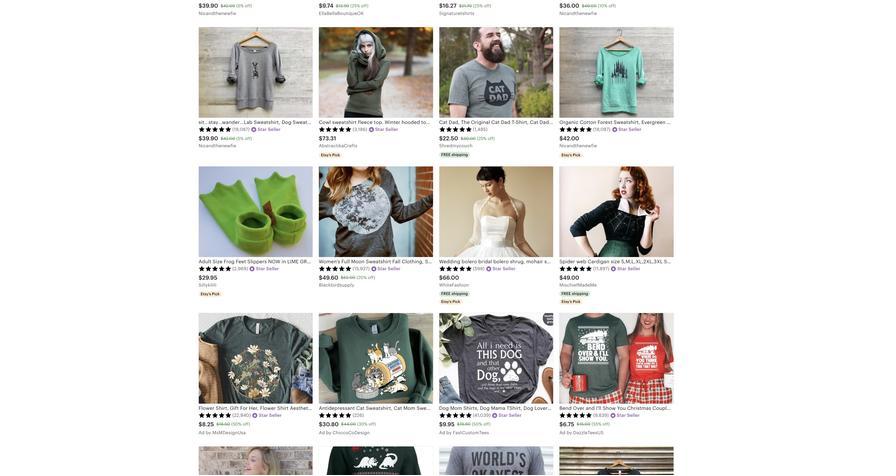 Task type: describe. For each thing, give the bounding box(es) containing it.
etsy's for 73.31
[[321, 153, 332, 157]]

evergreen
[[642, 119, 666, 125]]

$ 73.31 abstractikacrafts
[[319, 135, 357, 149]]

seller for dog mom shirts, dog mama tshirt, dog lovers gift, fur mama shirt, dog mom gift, need is this dog tee, pet lover t shirt, dog lover tee image
[[509, 413, 522, 418]]

a for 9.95
[[439, 430, 443, 436]]

pick down whitefashion
[[453, 299, 461, 304]]

organic cotton hedgehog sweatshirt, mother's day, cozy sweatshirt image
[[560, 447, 674, 475]]

b for 6.75
[[567, 430, 570, 436]]

off) inside $ 6.75 $ 15.00 (55% off) a d b y dazzleteesus
[[603, 422, 610, 427]]

seller for cowl sweatshirt fleece top. winter hooded top. cowl polar sweater. pixie hooded winter top. red hooded elven top. hoodie polar pixie top. image
[[386, 127, 398, 132]]

$ 16.27 $ 21.70 (25% off) signaturetshirts
[[439, 3, 491, 16]]

49.60
[[323, 274, 339, 281]]

y for 6.75
[[570, 430, 572, 436]]

sweatshirt,
[[614, 119, 641, 125]]

slippers
[[248, 259, 267, 264]]

b for 30.80
[[326, 430, 329, 436]]

73.31
[[323, 135, 336, 142]]

a for 30.80
[[319, 430, 322, 436]]

5 out of 5 stars image for the spider web cardigan size s,m,l,xl,2xl,3xl sweater in black vintage inspired by mischief made image
[[560, 266, 593, 271]]

a right the for
[[701, 119, 704, 125]]

frog
[[224, 259, 235, 264]]

blackbirdsupply
[[319, 283, 354, 288]]

seller for organic cotton forest sweatshirt, evergreen trees, gift for a nature lover, camping top image
[[629, 127, 642, 132]]

feet
[[236, 259, 246, 264]]

5 out of 5 stars image for the adult size frog feet slippers now in lime green! image
[[199, 266, 231, 271]]

star seller for dog mom shirts, dog mama tshirt, dog lovers gift, fur mama shirt, dog mom gift, need is this dog tee, pet lover t shirt, dog lover tee image
[[499, 413, 522, 418]]

44.00
[[344, 422, 356, 427]]

pick for 29.95
[[212, 292, 220, 296]]

antidepressant cat sweatshirt, cat mom sweater, funny cat shirt, cat lover gift, therapist shirt, cat owner gift, mental health matter shirt image
[[319, 313, 433, 404]]

$ inside $ 66.00 whitefashion
[[439, 274, 443, 281]]

40.00
[[585, 3, 597, 8]]

star seller for the adult size frog feet slippers now in lime green! image
[[256, 266, 279, 271]]

$ 49.00 mischiefmademe
[[560, 274, 597, 288]]

women's full moon sweatshirt fall clothing, solar system gift for her, off the shoulder boho sweater, celestial moon shirt image
[[319, 166, 433, 257]]

free shipping down shredmycouch
[[442, 152, 468, 157]]

trees,
[[667, 119, 681, 125]]

49.00
[[563, 274, 580, 281]]

$ inside $ 42.00 nicandthenewfie
[[560, 135, 563, 142]]

$ 6.75 $ 15.00 (55% off) a d b y dazzleteesus
[[560, 421, 610, 436]]

$ inside $ 49.00 mischiefmademe
[[560, 274, 563, 281]]

etsy's pick for 42.00
[[562, 153, 581, 157]]

camping
[[738, 119, 760, 125]]

9.74
[[323, 3, 334, 9]]

cotton
[[580, 119, 597, 125]]

world's okayest brother - brother t shirt - funny gift for brother- fathers day gift for brother - birthday gift -soft v neck mens tee shirt image
[[439, 447, 554, 475]]

dazzleteesus
[[574, 430, 604, 436]]

free shipping for 49.00
[[562, 292, 589, 296]]

$ 49.60 $ 62.00 (20% off) blackbirdsupply
[[319, 274, 375, 288]]

off) inside '$ 30.80 $ 44.00 (30% off) a d b y chiccocodesign'
[[369, 422, 376, 427]]

whitefashion
[[439, 283, 469, 288]]

adult size frog feet slippers now in lime green! image
[[199, 166, 313, 257]]

gift
[[683, 119, 692, 125]]

etsy's for 42.00
[[562, 153, 572, 157]]

a for 6.75
[[560, 430, 563, 436]]

16.50
[[219, 422, 230, 427]]

$ inside the "$ 29.95 sillykilili"
[[199, 274, 202, 281]]

$ 29.95 sillykilili
[[199, 274, 217, 288]]

off) inside $ 49.60 $ 62.00 (20% off) blackbirdsupply
[[368, 275, 375, 280]]

(598)
[[473, 266, 485, 271]]

d for 9.95
[[442, 430, 445, 436]]

ugly christmas sweater -- santa dinosaur -- pullover sweatshirt -- s m l xl xxl xxxl image
[[319, 447, 433, 475]]

5 out of 5 stars image for wedding bolero bridal bolero shrug, mohair sweater cream and white colour, bridal cardigan, bridal sweater, cropped sweater mohair shrug image
[[439, 266, 472, 271]]

msmdesignusa
[[213, 430, 246, 436]]

(226)
[[353, 413, 364, 418]]

etsy's pick for 73.31
[[321, 153, 340, 157]]

62.00
[[344, 275, 356, 280]]

adult size frog feet slippers now in lime green!
[[199, 259, 318, 264]]

21.70
[[462, 3, 472, 8]]

$ 9.95 $ 19.90 (50% off) a d b y fastcustomtees
[[439, 421, 491, 436]]

nicandthenewfie inside $ 36.00 $ 40.00 (10% off) nicandthenewfie
[[560, 11, 597, 16]]

shipping for 49.00
[[572, 292, 589, 296]]

(50% for 9.95
[[472, 422, 483, 427]]

off) inside $ 16.27 $ 21.70 (25% off) signaturetshirts
[[484, 3, 491, 8]]

sit...stay...wander...lab sweatshirt, dog sweater, labrador retriever shirt, black lab, cozy sweatshirt, gift for a dog walker image
[[199, 27, 313, 118]]

19.90
[[460, 422, 471, 427]]

5 out of 5 stars image for the cat dad, the original cat dad t-shirt, cat dad shirt, cat daddy, unisex cat dad t-shirt, gift from the cat, cat dad gift image
[[439, 127, 472, 132]]

$ 8.25 $ 16.50 (50% off) a d b y msmdesignusa
[[199, 421, 250, 436]]

y for 8.25
[[209, 430, 211, 436]]

for
[[693, 119, 700, 125]]

bend over and i'll show you christmas couple matching t-shirt, christmas vacation shirt, griswold family shirt, cute christmas tree t-shirt image
[[560, 313, 674, 404]]

2 $ 39.90 $ 42.00 (5% off) nicandthenewfie from the top
[[199, 135, 252, 149]]

adult
[[199, 259, 211, 264]]

29.95
[[202, 274, 217, 281]]

6.75
[[563, 421, 575, 428]]

(22,940)
[[233, 413, 251, 418]]

nature
[[705, 119, 721, 125]]

(25% for 9.74
[[351, 3, 360, 8]]

(15,937)
[[353, 266, 370, 271]]

etsy's for 29.95
[[201, 292, 211, 296]]

(30%
[[357, 422, 368, 427]]

15.00
[[580, 422, 591, 427]]

$ 9.74 $ 12.99 (25% off) ellabellaboutiqueok
[[319, 3, 369, 16]]

pick for 42.00
[[573, 153, 581, 157]]

shipping for 66.00
[[452, 292, 468, 296]]

9.95
[[443, 421, 455, 428]]

y for 30.80
[[329, 430, 332, 436]]

d for 6.75
[[563, 430, 566, 436]]

star for 5 out of 5 stars image for dog mom shirts, dog mama tshirt, dog lovers gift, fur mama shirt, dog mom gift, need is this dog tee, pet lover t shirt, dog lover tee image
[[499, 413, 508, 418]]

seller for wedding bolero bridal bolero shrug, mohair sweater cream and white colour, bridal cardigan, bridal sweater, cropped sweater mohair shrug image
[[503, 266, 516, 271]]

2 39.90 from the top
[[202, 135, 218, 142]]

abstractikacrafts
[[319, 143, 357, 149]]

fastcustomtees
[[453, 430, 489, 436]]

etsy's down whitefashion
[[442, 299, 452, 304]]

star seller for cowl sweatshirt fleece top. winter hooded top. cowl polar sweater. pixie hooded winter top. red hooded elven top. hoodie polar pixie top. image
[[375, 127, 398, 132]]

$ 22.50 $ 30.00 (25% off) shredmycouch
[[439, 135, 495, 149]]

16.27
[[443, 3, 457, 9]]

etsy's pick down mischiefmademe
[[562, 299, 581, 304]]

organic cotton forest sweatshirt, evergreen trees, gift for a nature lover, camping top image
[[560, 27, 674, 118]]

a for 8.25
[[199, 430, 202, 436]]

5 out of 5 stars image for sit...stay...wander...lab sweatshirt, dog sweater, labrador retriever shirt, black lab, cozy sweatshirt, gift for a dog walker 'image' at the left top
[[199, 127, 231, 132]]

organic
[[560, 119, 579, 125]]

$ 30.80 $ 44.00 (30% off) a d b y chiccocodesign
[[319, 421, 376, 436]]



Task type: locate. For each thing, give the bounding box(es) containing it.
3 b from the left
[[447, 430, 450, 436]]

pick for 73.31
[[332, 153, 340, 157]]

d for 30.80
[[322, 430, 325, 436]]

b inside the "$ 9.95 $ 19.90 (50% off) a d b y fastcustomtees"
[[447, 430, 450, 436]]

5 out of 5 stars image for cowl sweatshirt fleece top. winter hooded top. cowl polar sweater. pixie hooded winter top. red hooded elven top. hoodie polar pixie top. image
[[319, 127, 352, 132]]

off) inside the "$ 9.95 $ 19.90 (50% off) a d b y fastcustomtees"
[[484, 422, 491, 427]]

d inside the "$ 9.95 $ 19.90 (50% off) a d b y fastcustomtees"
[[442, 430, 445, 436]]

8.25
[[202, 421, 214, 428]]

free shipping! | monogram pullover | personalized quarter zip sweatshirt | monogrammed college classic popover image
[[199, 447, 313, 475]]

forest
[[598, 119, 613, 125]]

star for 5 out of 5 stars image associated with organic cotton forest sweatshirt, evergreen trees, gift for a nature lover, camping top image
[[619, 127, 628, 132]]

(25% right '12.99'
[[351, 3, 360, 8]]

organic cotton forest sweatshirt, evergreen trees, gift for a nature lover, camping top
[[560, 119, 770, 125]]

2 y from the left
[[329, 430, 332, 436]]

d for 8.25
[[202, 430, 205, 436]]

a
[[701, 119, 704, 125], [199, 430, 202, 436], [319, 430, 322, 436], [439, 430, 443, 436], [560, 430, 563, 436]]

d down "6.75" at the right bottom of page
[[563, 430, 566, 436]]

(10%
[[598, 3, 608, 8]]

shipping down shredmycouch
[[452, 152, 468, 157]]

shipping
[[452, 152, 468, 157], [452, 292, 468, 296], [572, 292, 589, 296]]

star for 5 out of 5 stars image related to women's full moon sweatshirt fall clothing, solar system gift for her, off the shoulder boho sweater, celestial moon shirt image
[[378, 266, 387, 271]]

sillykilili
[[199, 283, 217, 288]]

3 d from the left
[[442, 430, 445, 436]]

free down whitefashion
[[442, 292, 451, 296]]

1 39.90 from the top
[[202, 3, 218, 9]]

d
[[202, 430, 205, 436], [322, 430, 325, 436], [442, 430, 445, 436], [563, 430, 566, 436]]

shipping down mischiefmademe
[[572, 292, 589, 296]]

(3,186)
[[353, 127, 367, 132]]

4 d from the left
[[563, 430, 566, 436]]

star seller for women's full moon sweatshirt fall clothing, solar system gift for her, off the shoulder boho sweater, celestial moon shirt image
[[378, 266, 401, 271]]

shredmycouch
[[439, 143, 473, 149]]

5 out of 5 stars image for organic cotton forest sweatshirt, evergreen trees, gift for a nature lover, camping top image
[[560, 127, 593, 132]]

1 horizontal spatial (50%
[[472, 422, 483, 427]]

5 out of 5 stars image for flower shirt, gift for her, flower shirt aesthetic, floral graphic tee, floral shirt, flower t-shirt, wild flower shirt, wildflower t-shirt image on the bottom of page
[[199, 413, 231, 418]]

d down 30.80
[[322, 430, 325, 436]]

etsy's down $ 42.00 nicandthenewfie
[[562, 153, 572, 157]]

d down 8.25 at the left bottom
[[202, 430, 205, 436]]

signaturetshirts
[[439, 11, 475, 16]]

4 b from the left
[[567, 430, 570, 436]]

pick down sillykilili
[[212, 292, 220, 296]]

free shipping down mischiefmademe
[[562, 292, 589, 296]]

b
[[206, 430, 209, 436], [326, 430, 329, 436], [447, 430, 450, 436], [567, 430, 570, 436]]

b for 8.25
[[206, 430, 209, 436]]

5 out of 5 stars image for bend over and i'll show you christmas couple matching t-shirt, christmas vacation shirt, griswold family shirt, cute christmas tree t-shirt image
[[560, 413, 593, 418]]

(25% down '(1,485)'
[[477, 136, 487, 141]]

pick
[[332, 153, 340, 157], [573, 153, 581, 157], [212, 292, 220, 296], [453, 299, 461, 304], [573, 299, 581, 304]]

star seller for bend over and i'll show you christmas couple matching t-shirt, christmas vacation shirt, griswold family shirt, cute christmas tree t-shirt image
[[617, 413, 640, 418]]

star for 5 out of 5 stars image related to wedding bolero bridal bolero shrug, mohair sweater cream and white colour, bridal cardigan, bridal sweater, cropped sweater mohair shrug image
[[493, 266, 502, 271]]

off) inside $ 9.74 $ 12.99 (25% off) ellabellaboutiqueok
[[361, 3, 369, 8]]

(25% right 21.70
[[473, 3, 483, 8]]

(1,485)
[[473, 127, 488, 132]]

off) inside $ 8.25 $ 16.50 (50% off) a d b y msmdesignusa
[[243, 422, 250, 427]]

cat dad, the original cat dad t-shirt, cat dad shirt, cat daddy, unisex cat dad t-shirt, gift from the cat, cat dad gift image
[[439, 27, 554, 118]]

30.80
[[323, 421, 339, 428]]

(41,039)
[[473, 413, 491, 418]]

(25% inside $ 22.50 $ 30.00 (25% off) shredmycouch
[[477, 136, 487, 141]]

star
[[258, 127, 267, 132], [375, 127, 385, 132], [619, 127, 628, 132], [256, 266, 265, 271], [378, 266, 387, 271], [493, 266, 502, 271], [618, 266, 627, 271], [259, 413, 268, 418], [499, 413, 508, 418], [617, 413, 626, 418]]

a left fastcustomtees
[[439, 430, 443, 436]]

1 (50% from the left
[[231, 422, 242, 427]]

free down mischiefmademe
[[562, 292, 571, 296]]

top
[[761, 119, 770, 125]]

lime
[[288, 259, 299, 264]]

(50%
[[231, 422, 242, 427], [472, 422, 483, 427]]

seller for sit...stay...wander...lab sweatshirt, dog sweater, labrador retriever shirt, black lab, cozy sweatshirt, gift for a dog walker 'image' at the left top
[[268, 127, 281, 132]]

flower shirt, gift for her, flower shirt aesthetic, floral graphic tee, floral shirt, flower t-shirt, wild flower shirt, wildflower t-shirt image
[[199, 313, 313, 404]]

pick down $ 42.00 nicandthenewfie
[[573, 153, 581, 157]]

$ inside $ 73.31 abstractikacrafts
[[319, 135, 323, 142]]

(25% for 16.27
[[473, 3, 483, 8]]

1 vertical spatial $ 39.90 $ 42.00 (5% off) nicandthenewfie
[[199, 135, 252, 149]]

etsy's pick down abstractikacrafts
[[321, 153, 340, 157]]

5 out of 5 stars image for dog mom shirts, dog mama tshirt, dog lovers gift, fur mama shirt, dog mom gift, need is this dog tee, pet lover t shirt, dog lover tee image
[[439, 413, 472, 418]]

y down 9.95
[[449, 430, 452, 436]]

star for 5 out of 5 stars image corresponding to the adult size frog feet slippers now in lime green! image
[[256, 266, 265, 271]]

star seller
[[258, 127, 281, 132], [375, 127, 398, 132], [619, 127, 642, 132], [256, 266, 279, 271], [378, 266, 401, 271], [493, 266, 516, 271], [618, 266, 641, 271], [259, 413, 282, 418], [499, 413, 522, 418], [617, 413, 640, 418]]

1 (18,087) from the left
[[233, 127, 250, 132]]

1 vertical spatial (5%
[[237, 136, 244, 141]]

0 vertical spatial 39.90
[[202, 3, 218, 9]]

y inside $ 6.75 $ 15.00 (55% off) a d b y dazzleteesus
[[570, 430, 572, 436]]

5 out of 5 stars image for women's full moon sweatshirt fall clothing, solar system gift for her, off the shoulder boho sweater, celestial moon shirt image
[[319, 266, 352, 271]]

b down 9.95
[[447, 430, 450, 436]]

(25%
[[351, 3, 360, 8], [473, 3, 483, 8], [477, 136, 487, 141]]

0 vertical spatial (5%
[[237, 3, 244, 8]]

off) inside $ 36.00 $ 40.00 (10% off) nicandthenewfie
[[609, 3, 616, 8]]

etsy's down mischiefmademe
[[562, 299, 572, 304]]

y
[[209, 430, 211, 436], [329, 430, 332, 436], [449, 430, 452, 436], [570, 430, 572, 436]]

66.00
[[443, 274, 459, 281]]

free down shredmycouch
[[442, 152, 451, 157]]

1 d from the left
[[202, 430, 205, 436]]

star seller for flower shirt, gift for her, flower shirt aesthetic, floral graphic tee, floral shirt, flower t-shirt, wild flower shirt, wildflower t-shirt image on the bottom of page
[[259, 413, 282, 418]]

(18,087) for sit...stay...wander...lab sweatshirt, dog sweater, labrador retriever shirt, black lab, cozy sweatshirt, gift for a dog walker 'image' at the left top
[[233, 127, 250, 132]]

free
[[442, 152, 451, 157], [442, 292, 451, 296], [562, 292, 571, 296]]

lover,
[[722, 119, 737, 125]]

y for 9.95
[[449, 430, 452, 436]]

b for 9.95
[[447, 430, 450, 436]]

a left msmdesignusa
[[199, 430, 202, 436]]

(18,087)
[[233, 127, 250, 132], [594, 127, 611, 132]]

(18,087) for organic cotton forest sweatshirt, evergreen trees, gift for a nature lover, camping top image
[[594, 127, 611, 132]]

1 (5% from the top
[[237, 3, 244, 8]]

y down 8.25 at the left bottom
[[209, 430, 211, 436]]

d inside $ 6.75 $ 15.00 (55% off) a d b y dazzleteesus
[[563, 430, 566, 436]]

chiccocodesign
[[333, 430, 370, 436]]

in
[[282, 259, 286, 264]]

star seller for the spider web cardigan size s,m,l,xl,2xl,3xl sweater in black vintage inspired by mischief made image
[[618, 266, 641, 271]]

seller for the spider web cardigan size s,m,l,xl,2xl,3xl sweater in black vintage inspired by mischief made image
[[628, 266, 641, 271]]

etsy's pick down $ 42.00 nicandthenewfie
[[562, 153, 581, 157]]

cowl sweatshirt fleece top. winter hooded top. cowl polar sweater. pixie hooded winter top. red hooded elven top. hoodie polar pixie top. image
[[319, 27, 433, 118]]

star for 5 out of 5 stars image related to bend over and i'll show you christmas couple matching t-shirt, christmas vacation shirt, griswold family shirt, cute christmas tree t-shirt image
[[617, 413, 626, 418]]

2 (18,087) from the left
[[594, 127, 611, 132]]

1 vertical spatial 39.90
[[202, 135, 218, 142]]

1 horizontal spatial (18,087)
[[594, 127, 611, 132]]

spider web cardigan size s,m,l,xl,2xl,3xl sweater in black vintage inspired by mischief made image
[[560, 166, 674, 257]]

seller for bend over and i'll show you christmas couple matching t-shirt, christmas vacation shirt, griswold family shirt, cute christmas tree t-shirt image
[[627, 413, 640, 418]]

star for cowl sweatshirt fleece top. winter hooded top. cowl polar sweater. pixie hooded winter top. red hooded elven top. hoodie polar pixie top. image's 5 out of 5 stars image
[[375, 127, 385, 132]]

off) inside $ 22.50 $ 30.00 (25% off) shredmycouch
[[488, 136, 495, 141]]

a left chiccocodesign
[[319, 430, 322, 436]]

etsy's
[[321, 153, 332, 157], [562, 153, 572, 157], [201, 292, 211, 296], [442, 299, 452, 304], [562, 299, 572, 304]]

0 vertical spatial $ 39.90 $ 42.00 (5% off) nicandthenewfie
[[199, 3, 252, 16]]

green!
[[300, 259, 318, 264]]

$ 66.00 whitefashion
[[439, 274, 469, 288]]

now
[[268, 259, 280, 264]]

b down "6.75" at the right bottom of page
[[567, 430, 570, 436]]

free shipping for 66.00
[[442, 292, 468, 296]]

b down 30.80
[[326, 430, 329, 436]]

pick down mischiefmademe
[[573, 299, 581, 304]]

ellabellaboutiqueok
[[319, 11, 364, 16]]

(50% down (41,039)
[[472, 422, 483, 427]]

0 horizontal spatial (18,087)
[[233, 127, 250, 132]]

star seller for wedding bolero bridal bolero shrug, mohair sweater cream and white colour, bridal cardigan, bridal sweater, cropped sweater mohair shrug image
[[493, 266, 516, 271]]

42.00
[[223, 3, 235, 8], [563, 135, 580, 142], [223, 136, 235, 141]]

pick down abstractikacrafts
[[332, 153, 340, 157]]

(20%
[[357, 275, 367, 280]]

$ 36.00 $ 40.00 (10% off) nicandthenewfie
[[560, 3, 616, 16]]

42.00 inside $ 42.00 nicandthenewfie
[[563, 135, 580, 142]]

y inside the "$ 9.95 $ 19.90 (50% off) a d b y fastcustomtees"
[[449, 430, 452, 436]]

(50% for 8.25
[[231, 422, 242, 427]]

size
[[213, 259, 223, 264]]

36.00
[[563, 3, 580, 9]]

b inside $ 6.75 $ 15.00 (55% off) a d b y dazzleteesus
[[567, 430, 570, 436]]

etsy's pick down whitefashion
[[442, 299, 461, 304]]

a inside the "$ 9.95 $ 19.90 (50% off) a d b y fastcustomtees"
[[439, 430, 443, 436]]

$
[[199, 3, 202, 9], [319, 3, 323, 9], [439, 3, 443, 9], [560, 3, 563, 9], [221, 3, 223, 8], [336, 3, 339, 8], [459, 3, 462, 8], [582, 3, 585, 8], [199, 135, 202, 142], [319, 135, 323, 142], [439, 135, 443, 142], [560, 135, 563, 142], [221, 136, 223, 141], [461, 136, 464, 141], [199, 274, 202, 281], [319, 274, 323, 281], [439, 274, 443, 281], [560, 274, 563, 281], [341, 275, 344, 280], [199, 421, 202, 428], [319, 421, 323, 428], [439, 421, 443, 428], [560, 421, 563, 428], [217, 422, 219, 427], [341, 422, 344, 427], [457, 422, 460, 427], [577, 422, 580, 427]]

etsy's pick
[[321, 153, 340, 157], [562, 153, 581, 157], [201, 292, 220, 296], [442, 299, 461, 304], [562, 299, 581, 304]]

seller for women's full moon sweatshirt fall clothing, solar system gift for her, off the shoulder boho sweater, celestial moon shirt image
[[388, 266, 401, 271]]

wedding bolero bridal bolero shrug, mohair sweater cream and white colour, bridal cardigan, bridal sweater, cropped sweater mohair shrug image
[[439, 166, 554, 257]]

etsy's pick down sillykilili
[[201, 292, 220, 296]]

2 b from the left
[[326, 430, 329, 436]]

(11,897)
[[594, 266, 610, 271]]

1 $ 39.90 $ 42.00 (5% off) nicandthenewfie from the top
[[199, 3, 252, 16]]

shipping down whitefashion
[[452, 292, 468, 296]]

(2,969)
[[233, 266, 248, 271]]

seller
[[268, 127, 281, 132], [386, 127, 398, 132], [629, 127, 642, 132], [266, 266, 279, 271], [388, 266, 401, 271], [503, 266, 516, 271], [628, 266, 641, 271], [269, 413, 282, 418], [509, 413, 522, 418], [627, 413, 640, 418]]

$ 42.00 nicandthenewfie
[[560, 135, 597, 149]]

star seller for sit...stay...wander...lab sweatshirt, dog sweater, labrador retriever shirt, black lab, cozy sweatshirt, gift for a dog walker 'image' at the left top
[[258, 127, 281, 132]]

(25% inside $ 16.27 $ 21.70 (25% off) signaturetshirts
[[473, 3, 483, 8]]

b inside $ 8.25 $ 16.50 (50% off) a d b y msmdesignusa
[[206, 430, 209, 436]]

(25% inside $ 9.74 $ 12.99 (25% off) ellabellaboutiqueok
[[351, 3, 360, 8]]

39.90
[[202, 3, 218, 9], [202, 135, 218, 142]]

a inside $ 6.75 $ 15.00 (55% off) a d b y dazzleteesus
[[560, 430, 563, 436]]

etsy's down sillykilili
[[201, 292, 211, 296]]

star seller for organic cotton forest sweatshirt, evergreen trees, gift for a nature lover, camping top image
[[619, 127, 642, 132]]

(50% inside $ 8.25 $ 16.50 (50% off) a d b y msmdesignusa
[[231, 422, 242, 427]]

a inside $ 8.25 $ 16.50 (50% off) a d b y msmdesignusa
[[199, 430, 202, 436]]

free for 49.00
[[562, 292, 571, 296]]

mischiefmademe
[[560, 283, 597, 288]]

y down "6.75" at the right bottom of page
[[570, 430, 572, 436]]

5 out of 5 stars image
[[199, 127, 231, 132], [319, 127, 352, 132], [439, 127, 472, 132], [560, 127, 593, 132], [199, 266, 231, 271], [319, 266, 352, 271], [439, 266, 472, 271], [560, 266, 593, 271], [199, 413, 231, 418], [319, 413, 352, 418], [439, 413, 472, 418], [560, 413, 593, 418]]

12.99
[[339, 3, 349, 8]]

seller for the adult size frog feet slippers now in lime green! image
[[266, 266, 279, 271]]

1 y from the left
[[209, 430, 211, 436]]

(50% down (22,940) at the bottom left of the page
[[231, 422, 242, 427]]

star for flower shirt, gift for her, flower shirt aesthetic, floral graphic tee, floral shirt, flower t-shirt, wild flower shirt, wildflower t-shirt image on the bottom of page's 5 out of 5 stars image
[[259, 413, 268, 418]]

(55%
[[592, 422, 602, 427]]

0 horizontal spatial (50%
[[231, 422, 242, 427]]

(50% inside the "$ 9.95 $ 19.90 (50% off) a d b y fastcustomtees"
[[472, 422, 483, 427]]

dog mom shirts, dog mama tshirt, dog lovers gift, fur mama shirt, dog mom gift, need is this dog tee, pet lover t shirt, dog lover tee image
[[439, 313, 554, 404]]

1 b from the left
[[206, 430, 209, 436]]

d inside '$ 30.80 $ 44.00 (30% off) a d b y chiccocodesign'
[[322, 430, 325, 436]]

seller for flower shirt, gift for her, flower shirt aesthetic, floral graphic tee, floral shirt, flower t-shirt, wild flower shirt, wildflower t-shirt image on the bottom of page
[[269, 413, 282, 418]]

(9,839)
[[594, 413, 609, 418]]

5 out of 5 stars image for "antidepressant cat sweatshirt, cat mom sweater, funny cat shirt, cat lover gift, therapist shirt, cat owner gift, mental health matter shirt" image
[[319, 413, 352, 418]]

etsy's pick for 29.95
[[201, 292, 220, 296]]

etsy's down abstractikacrafts
[[321, 153, 332, 157]]

star for 5 out of 5 stars image related to the spider web cardigan size s,m,l,xl,2xl,3xl sweater in black vintage inspired by mischief made image
[[618, 266, 627, 271]]

free for 66.00
[[442, 292, 451, 296]]

d down 9.95
[[442, 430, 445, 436]]

star for 5 out of 5 stars image related to sit...stay...wander...lab sweatshirt, dog sweater, labrador retriever shirt, black lab, cozy sweatshirt, gift for a dog walker 'image' at the left top
[[258, 127, 267, 132]]

2 (5% from the top
[[237, 136, 244, 141]]

off)
[[245, 3, 252, 8], [361, 3, 369, 8], [484, 3, 491, 8], [609, 3, 616, 8], [245, 136, 252, 141], [488, 136, 495, 141], [368, 275, 375, 280], [243, 422, 250, 427], [369, 422, 376, 427], [484, 422, 491, 427], [603, 422, 610, 427]]

free shipping
[[442, 152, 468, 157], [442, 292, 468, 296], [562, 292, 589, 296]]

b inside '$ 30.80 $ 44.00 (30% off) a d b y chiccocodesign'
[[326, 430, 329, 436]]

$ 39.90 $ 42.00 (5% off) nicandthenewfie
[[199, 3, 252, 16], [199, 135, 252, 149]]

b down 8.25 at the left bottom
[[206, 430, 209, 436]]

y down 30.80
[[329, 430, 332, 436]]

22.50
[[443, 135, 459, 142]]

2 (50% from the left
[[472, 422, 483, 427]]

y inside $ 8.25 $ 16.50 (50% off) a d b y msmdesignusa
[[209, 430, 211, 436]]

free shipping down whitefashion
[[442, 292, 468, 296]]

3 y from the left
[[449, 430, 452, 436]]

2 d from the left
[[322, 430, 325, 436]]

y inside '$ 30.80 $ 44.00 (30% off) a d b y chiccocodesign'
[[329, 430, 332, 436]]

30.00
[[464, 136, 476, 141]]

a left dazzleteesus
[[560, 430, 563, 436]]

a inside '$ 30.80 $ 44.00 (30% off) a d b y chiccocodesign'
[[319, 430, 322, 436]]

4 y from the left
[[570, 430, 572, 436]]

d inside $ 8.25 $ 16.50 (50% off) a d b y msmdesignusa
[[202, 430, 205, 436]]



Task type: vqa. For each thing, say whether or not it's contained in the screenshot.


